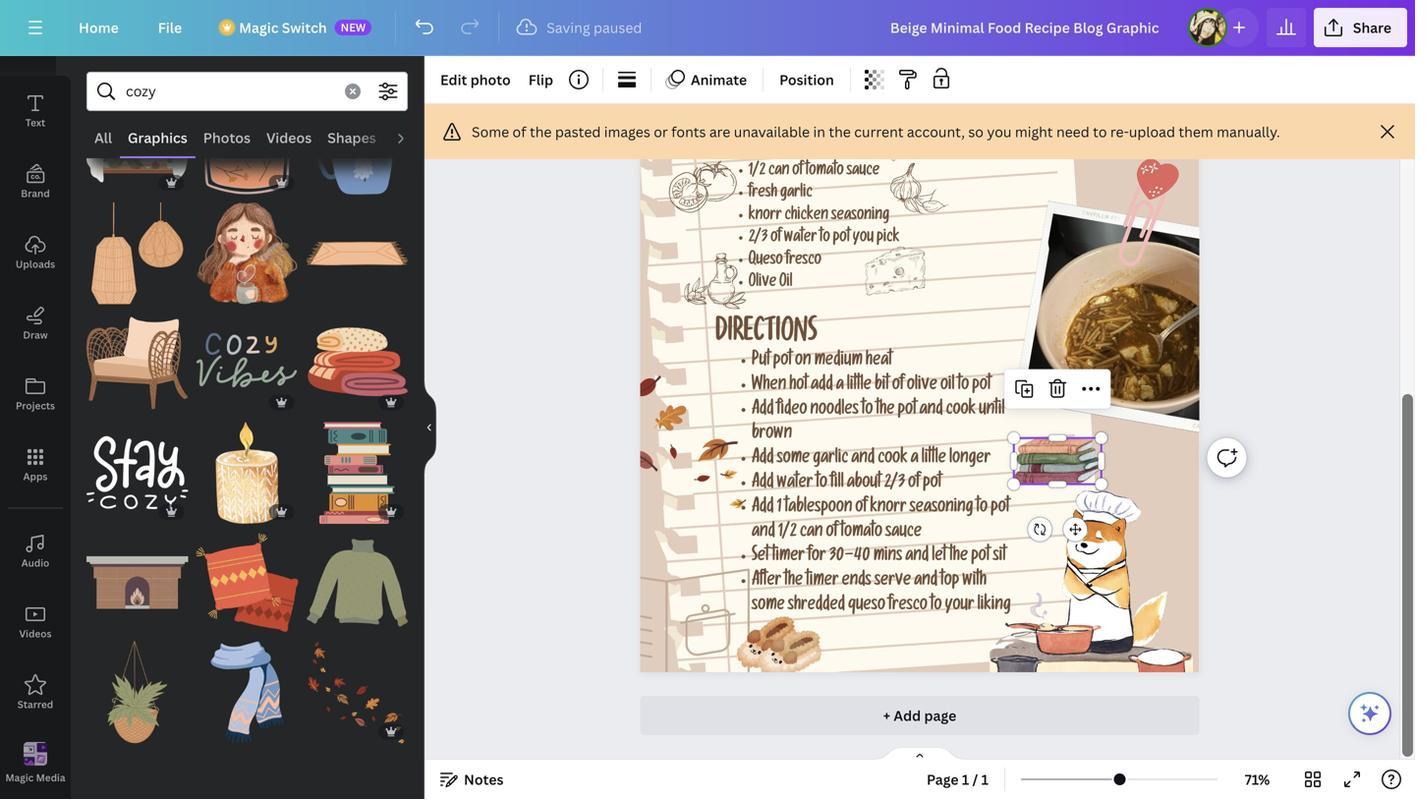 Task type: describe. For each thing, give the bounding box(es) containing it.
queso
[[849, 598, 886, 616]]

heat
[[866, 353, 893, 371]]

2 horizontal spatial 1
[[982, 770, 989, 789]]

sauce inside the 1/2 can of tomato sauce fresh garlic knorr chicken seasoning 2/3 of water to pot you pick queso fresco olive oil
[[847, 164, 880, 180]]

oil
[[941, 377, 955, 396]]

1 vertical spatial timer
[[806, 573, 839, 591]]

share
[[1354, 18, 1392, 37]]

books image
[[306, 422, 408, 524]]

in
[[813, 122, 826, 141]]

magic for magic switch
[[239, 18, 279, 37]]

can inside the 1/2 can of tomato sauce fresh garlic knorr chicken seasoning 2/3 of water to pot you pick queso fresco olive oil
[[769, 164, 790, 180]]

edit photo
[[440, 70, 511, 89]]

shredded
[[788, 598, 846, 616]]

fresh
[[749, 186, 778, 203]]

main menu bar
[[0, 0, 1416, 56]]

elements
[[13, 45, 58, 58]]

edit photo button
[[433, 64, 519, 95]]

add
[[811, 377, 833, 396]]

fideo
[[777, 402, 808, 420]]

text button
[[0, 76, 71, 146]]

to inside the 1/2 can of tomato sauce fresh garlic knorr chicken seasoning 2/3 of water to pot you pick queso fresco olive oil
[[820, 231, 831, 247]]

/
[[973, 770, 978, 789]]

of down about
[[856, 500, 868, 518]]

knorr inside the 1/2 can of tomato sauce fresh garlic knorr chicken seasoning 2/3 of water to pot you pick queso fresco olive oil
[[749, 208, 782, 225]]

or
[[654, 122, 668, 141]]

noodles
[[811, 402, 859, 420]]

magic for magic media
[[5, 771, 34, 784]]

and left let
[[906, 549, 929, 567]]

so
[[969, 122, 984, 141]]

rectangular rug image
[[306, 202, 408, 304]]

new
[[341, 20, 366, 34]]

1 vertical spatial videos
[[19, 627, 52, 640]]

cozy vibes hand lettering image
[[196, 312, 298, 414]]

saving paused status
[[507, 16, 652, 39]]

1/2 can of tomato sauce fresh garlic knorr chicken seasoning 2/3 of water to pot you pick queso fresco olive oil
[[749, 164, 900, 292]]

flip
[[529, 70, 553, 89]]

notes button
[[433, 764, 512, 795]]

text
[[25, 116, 45, 129]]

paraffin aromatic candles with dry flowers or burning wax or aroma therapy. cute hygge home decoration, holiday decorative design element. flat vector illustration scandinavian. relaxation and resting image
[[196, 93, 298, 195]]

flip button
[[521, 64, 561, 95]]

sauce inside 'put pot on medium heat when hot add a little bit of olive oil to pot add fideo noodles to the pot and cook until brown add some garlic and cook a little longer add water to fill about 2/3 of pot add 1 tablespoon of knorr seasoning to pot and 1/2 can of tomato sauce set timer for 30-40 mins and let the pot sit after the timer ends serve and top with some shredded queso fresco to your liking'
[[886, 524, 922, 542]]

sit
[[993, 549, 1007, 567]]

shapes button
[[320, 119, 384, 156]]

ends
[[842, 573, 872, 591]]

pot up until
[[973, 377, 991, 396]]

need
[[1057, 122, 1090, 141]]

+ add page button
[[641, 696, 1200, 735]]

file button
[[142, 8, 198, 47]]

can inside 'put pot on medium heat when hot add a little bit of olive oil to pot add fideo noodles to the pot and cook until brown add some garlic and cook a little longer add water to fill about 2/3 of pot add 1 tablespoon of knorr seasoning to pot and 1/2 can of tomato sauce set timer for 30-40 mins and let the pot sit after the timer ends serve and top with some shredded queso fresco to your liking'
[[800, 524, 823, 542]]

projects button
[[0, 359, 71, 430]]

hide image
[[424, 380, 436, 475]]

brown
[[752, 426, 793, 444]]

71% button
[[1226, 764, 1290, 795]]

brand
[[21, 187, 50, 200]]

pot left 'sit'
[[972, 549, 990, 567]]

garlic inside 'put pot on medium heat when hot add a little bit of olive oil to pot add fideo noodles to the pot and cook until brown add some garlic and cook a little longer add water to fill about 2/3 of pot add 1 tablespoon of knorr seasoning to pot and 1/2 can of tomato sauce set timer for 30-40 mins and let the pot sit after the timer ends serve and top with some shredded queso fresco to your liking'
[[813, 451, 849, 469]]

your
[[945, 598, 975, 616]]

them
[[1179, 122, 1214, 141]]

oil
[[780, 275, 793, 292]]

+
[[883, 706, 891, 725]]

photos button
[[195, 119, 259, 156]]

magic media
[[5, 771, 65, 784]]

0 vertical spatial you
[[987, 122, 1012, 141]]

animate button
[[660, 64, 755, 95]]

mins
[[874, 549, 903, 567]]

put
[[752, 353, 771, 371]]

uploads button
[[0, 217, 71, 288]]

30-
[[829, 549, 854, 567]]

0 vertical spatial videos
[[266, 128, 312, 147]]

cozy winter scarf image
[[196, 642, 298, 743]]

farfalle pasta illustration image
[[850, 112, 906, 161]]

switch
[[282, 18, 327, 37]]

put pot on medium heat when hot add a little bit of olive oil to pot add fideo noodles to the pot and cook until brown add some garlic and cook a little longer add water to fill about 2/3 of pot add 1 tablespoon of knorr seasoning to pot and 1/2 can of tomato sauce set timer for 30-40 mins and let the pot sit after the timer ends serve and top with some shredded queso fresco to your liking
[[752, 353, 1011, 616]]

to left re-
[[1093, 122, 1107, 141]]

page
[[925, 706, 957, 725]]

add inside button
[[894, 706, 921, 725]]

rattan chair illustration image
[[87, 312, 188, 414]]

1 vertical spatial some
[[752, 598, 785, 616]]

manually.
[[1217, 122, 1281, 141]]

set
[[752, 549, 770, 567]]

animate
[[691, 70, 747, 89]]

saving paused
[[547, 18, 642, 37]]

pot up 'sit'
[[991, 500, 1010, 518]]

upload
[[1129, 122, 1176, 141]]

file
[[158, 18, 182, 37]]

on
[[795, 353, 812, 371]]

1 horizontal spatial videos button
[[259, 119, 320, 156]]

you inside the 1/2 can of tomato sauce fresh garlic knorr chicken seasoning 2/3 of water to pot you pick queso fresco olive oil
[[853, 231, 874, 247]]

starred button
[[0, 658, 71, 728]]

for
[[808, 549, 826, 567]]

of up 30-
[[826, 524, 838, 542]]

media
[[36, 771, 65, 784]]

olive
[[749, 275, 777, 292]]

the down bit
[[877, 402, 895, 420]]

uploads
[[16, 258, 55, 271]]

are
[[710, 122, 731, 141]]

bit
[[875, 377, 890, 396]]

unavailable
[[734, 122, 810, 141]]

some
[[472, 122, 509, 141]]

0 horizontal spatial videos button
[[0, 587, 71, 658]]

of up queso
[[771, 231, 782, 247]]

canva assistant image
[[1359, 702, 1382, 725]]

draw
[[23, 328, 48, 342]]

position
[[780, 70, 834, 89]]

page
[[927, 770, 959, 789]]

edit
[[440, 70, 467, 89]]

2/3 inside 'put pot on medium heat when hot add a little bit of olive oil to pot add fideo noodles to the pot and cook until brown add some garlic and cook a little longer add water to fill about 2/3 of pot add 1 tablespoon of knorr seasoning to pot and 1/2 can of tomato sauce set timer for 30-40 mins and let the pot sit after the timer ends serve and top with some shredded queso fresco to your liking'
[[885, 475, 906, 493]]

garlic inside the 1/2 can of tomato sauce fresh garlic knorr chicken seasoning 2/3 of water to pot you pick queso fresco olive oil
[[781, 186, 813, 203]]

1 vertical spatial cook
[[878, 451, 908, 469]]

pot down olive
[[898, 402, 917, 420]]



Task type: locate. For each thing, give the bounding box(es) containing it.
and up about
[[852, 451, 875, 469]]

1 vertical spatial videos button
[[0, 587, 71, 658]]

apps button
[[0, 430, 71, 500]]

1 vertical spatial a
[[911, 451, 919, 469]]

account,
[[907, 122, 965, 141]]

fresco up oil on the right of the page
[[786, 253, 822, 270]]

photos
[[203, 128, 251, 147]]

1 horizontal spatial can
[[800, 524, 823, 542]]

seasoning
[[832, 208, 890, 225], [910, 500, 974, 518]]

position button
[[772, 64, 842, 95]]

a
[[836, 377, 844, 396], [911, 451, 919, 469]]

paused
[[594, 18, 642, 37]]

pot right about
[[923, 475, 942, 493]]

red pillow cushions icon image
[[196, 532, 298, 634]]

to down longer
[[977, 500, 988, 518]]

1 horizontal spatial audio
[[392, 128, 431, 147]]

and up set
[[752, 524, 776, 542]]

pick
[[877, 231, 900, 247]]

1 horizontal spatial fresco
[[889, 598, 928, 616]]

all button
[[87, 119, 120, 156]]

2/3
[[749, 231, 768, 247], [885, 475, 906, 493]]

0 horizontal spatial seasoning
[[832, 208, 890, 225]]

share button
[[1314, 8, 1408, 47]]

and left top at the right of the page
[[915, 573, 938, 591]]

0 vertical spatial sauce
[[847, 164, 880, 180]]

1/2 up fresh
[[749, 164, 766, 180]]

1 vertical spatial can
[[800, 524, 823, 542]]

a right add
[[836, 377, 844, 396]]

1 vertical spatial 2/3
[[885, 475, 906, 493]]

0 vertical spatial knorr
[[749, 208, 782, 225]]

page 1 / 1
[[927, 770, 989, 789]]

pot
[[833, 231, 850, 247], [774, 353, 792, 371], [973, 377, 991, 396], [898, 402, 917, 420], [923, 475, 942, 493], [991, 500, 1010, 518], [972, 549, 990, 567]]

a left longer
[[911, 451, 919, 469]]

knorr inside 'put pot on medium heat when hot add a little bit of olive oil to pot add fideo noodles to the pot and cook until brown add some garlic and cook a little longer add water to fill about 2/3 of pot add 1 tablespoon of knorr seasoning to pot and 1/2 can of tomato sauce set timer for 30-40 mins and let the pot sit after the timer ends serve and top with some shredded queso fresco to your liking'
[[871, 500, 907, 518]]

Search elements search field
[[126, 73, 333, 110]]

0 vertical spatial water
[[784, 231, 817, 247]]

tablespoon
[[785, 500, 853, 518]]

0 horizontal spatial magic
[[5, 771, 34, 784]]

of right some at left
[[513, 122, 526, 141]]

all
[[94, 128, 112, 147]]

1 vertical spatial seasoning
[[910, 500, 974, 518]]

1 horizontal spatial videos
[[266, 128, 312, 147]]

to right noodles
[[862, 402, 873, 420]]

serve
[[875, 573, 912, 591]]

0 horizontal spatial sauce
[[847, 164, 880, 180]]

1 vertical spatial audio button
[[0, 516, 71, 587]]

elements button
[[0, 5, 71, 76]]

draw button
[[0, 288, 71, 359]]

audio button down apps
[[0, 516, 71, 587]]

magic switch
[[239, 18, 327, 37]]

cook down oil
[[946, 402, 976, 420]]

0 vertical spatial little
[[847, 377, 872, 396]]

circular hanging plant image
[[87, 642, 188, 743]]

0 vertical spatial tomato
[[806, 164, 844, 180]]

about
[[847, 475, 882, 493]]

hot
[[790, 377, 808, 396]]

until
[[979, 402, 1005, 420]]

1 horizontal spatial seasoning
[[910, 500, 974, 518]]

1 vertical spatial little
[[922, 451, 947, 469]]

videos button right photos
[[259, 119, 320, 156]]

knorr
[[749, 208, 782, 225], [871, 500, 907, 518]]

chicken
[[785, 208, 829, 225]]

olive oil hand drawn image
[[685, 253, 747, 309]]

71%
[[1245, 770, 1270, 789]]

0 vertical spatial videos button
[[259, 119, 320, 156]]

graphics button
[[120, 119, 195, 156]]

1 vertical spatial you
[[853, 231, 874, 247]]

water inside the 1/2 can of tomato sauce fresh garlic knorr chicken seasoning 2/3 of water to pot you pick queso fresco olive oil
[[784, 231, 817, 247]]

magic media button
[[0, 728, 71, 799]]

0 vertical spatial 2/3
[[749, 231, 768, 247]]

1 horizontal spatial a
[[911, 451, 919, 469]]

tomato down "in"
[[806, 164, 844, 180]]

let
[[932, 549, 947, 567]]

can up fresh
[[769, 164, 790, 180]]

1 inside 'put pot on medium heat when hot add a little bit of olive oil to pot add fideo noodles to the pot and cook until brown add some garlic and cook a little longer add water to fill about 2/3 of pot add 1 tablespoon of knorr seasoning to pot and 1/2 can of tomato sauce set timer for 30-40 mins and let the pot sit after the timer ends serve and top with some shredded queso fresco to your liking'
[[777, 500, 782, 518]]

current
[[855, 122, 904, 141]]

1 vertical spatial audio
[[21, 556, 49, 570]]

0 vertical spatial audio
[[392, 128, 431, 147]]

0 horizontal spatial you
[[853, 231, 874, 247]]

of up chicken
[[793, 164, 803, 180]]

videos up the starred button
[[19, 627, 52, 640]]

watercolor orange cozy candle image
[[196, 422, 298, 524]]

0 vertical spatial can
[[769, 164, 790, 180]]

the right after
[[785, 573, 803, 591]]

1 horizontal spatial little
[[922, 451, 947, 469]]

you right so
[[987, 122, 1012, 141]]

cook up about
[[878, 451, 908, 469]]

graphics
[[128, 128, 188, 147]]

0 horizontal spatial fresco
[[786, 253, 822, 270]]

after
[[752, 573, 782, 591]]

and down olive
[[920, 402, 943, 420]]

you
[[987, 122, 1012, 141], [853, 231, 874, 247]]

might
[[1015, 122, 1053, 141]]

magic left "switch"
[[239, 18, 279, 37]]

photo
[[471, 70, 511, 89]]

clothes warm, jumper cozy, fur, wool, winter sweatshirt image
[[306, 532, 408, 634]]

0 vertical spatial fresco
[[786, 253, 822, 270]]

little left bit
[[847, 377, 872, 396]]

1 vertical spatial 1/2
[[779, 524, 797, 542]]

show pages image
[[873, 746, 967, 762]]

1 horizontal spatial 1
[[962, 770, 970, 789]]

apps
[[23, 470, 48, 483]]

to left fill
[[816, 475, 828, 493]]

1 left the tablespoon
[[777, 500, 782, 518]]

0 horizontal spatial audio button
[[0, 516, 71, 587]]

some of the pasted images or fonts are unavailable in the current account, so you might need to re-upload them manually.
[[472, 122, 1281, 141]]

1 horizontal spatial 2/3
[[885, 475, 906, 493]]

the right "in"
[[829, 122, 851, 141]]

1 right /
[[982, 770, 989, 789]]

1 vertical spatial magic
[[5, 771, 34, 784]]

1 horizontal spatial audio button
[[384, 119, 439, 156]]

queso
[[749, 253, 783, 270]]

notes
[[464, 770, 504, 789]]

cook
[[946, 402, 976, 420], [878, 451, 908, 469]]

1 vertical spatial sauce
[[886, 524, 922, 542]]

of right bit
[[893, 377, 904, 396]]

1 horizontal spatial garlic
[[813, 451, 849, 469]]

some down the brown on the right
[[777, 451, 810, 469]]

fill
[[831, 475, 844, 493]]

to left your
[[931, 598, 942, 616]]

seasoning up let
[[910, 500, 974, 518]]

0 vertical spatial timer
[[773, 549, 805, 567]]

medium
[[815, 353, 863, 371]]

1 horizontal spatial cook
[[946, 402, 976, 420]]

audio down apps
[[21, 556, 49, 570]]

starred
[[17, 698, 53, 711]]

of right about
[[909, 475, 920, 493]]

water down chicken
[[784, 231, 817, 247]]

olive
[[907, 377, 938, 396]]

tomato inside 'put pot on medium heat when hot add a little bit of olive oil to pot add fideo noodles to the pot and cook until brown add some garlic and cook a little longer add water to fill about 2/3 of pot add 1 tablespoon of knorr seasoning to pot and 1/2 can of tomato sauce set timer for 30-40 mins and let the pot sit after the timer ends serve and top with some shredded queso fresco to your liking'
[[841, 524, 883, 542]]

0 vertical spatial a
[[836, 377, 844, 396]]

0 horizontal spatial timer
[[773, 549, 805, 567]]

magic inside main menu bar
[[239, 18, 279, 37]]

the
[[530, 122, 552, 141], [829, 122, 851, 141], [877, 402, 895, 420], [950, 549, 969, 567], [785, 573, 803, 591]]

0 vertical spatial garlic
[[781, 186, 813, 203]]

some down after
[[752, 598, 785, 616]]

sauce down farfalle pasta illustration image
[[847, 164, 880, 180]]

1 vertical spatial water
[[777, 475, 813, 493]]

seasoning inside the 1/2 can of tomato sauce fresh garlic knorr chicken seasoning 2/3 of water to pot you pick queso fresco olive oil
[[832, 208, 890, 225]]

1 left /
[[962, 770, 970, 789]]

cutesy christmas frappuccino image
[[306, 93, 408, 195]]

audio
[[392, 128, 431, 147], [21, 556, 49, 570]]

top
[[941, 573, 960, 591]]

cozy winter with woman reading in windowsill image
[[87, 93, 188, 195]]

some
[[777, 451, 810, 469], [752, 598, 785, 616]]

1 horizontal spatial you
[[987, 122, 1012, 141]]

water inside 'put pot on medium heat when hot add a little bit of olive oil to pot add fideo noodles to the pot and cook until brown add some garlic and cook a little longer add water to fill about 2/3 of pot add 1 tablespoon of knorr seasoning to pot and 1/2 can of tomato sauce set timer for 30-40 mins and let the pot sit after the timer ends serve and top with some shredded queso fresco to your liking'
[[777, 475, 813, 493]]

0 horizontal spatial cook
[[878, 451, 908, 469]]

0 horizontal spatial videos
[[19, 627, 52, 640]]

fresco inside 'put pot on medium heat when hot add a little bit of olive oil to pot add fideo noodles to the pot and cook until brown add some garlic and cook a little longer add water to fill about 2/3 of pot add 1 tablespoon of knorr seasoning to pot and 1/2 can of tomato sauce set timer for 30-40 mins and let the pot sit after the timer ends serve and top with some shredded queso fresco to your liking'
[[889, 598, 928, 616]]

timer right set
[[773, 549, 805, 567]]

2/3 up queso
[[749, 231, 768, 247]]

0 horizontal spatial knorr
[[749, 208, 782, 225]]

to down chicken
[[820, 231, 831, 247]]

0 horizontal spatial 1
[[777, 500, 782, 518]]

group
[[87, 93, 188, 195], [196, 93, 298, 195], [306, 93, 408, 195], [87, 191, 188, 304], [196, 191, 298, 304], [306, 191, 408, 304], [87, 300, 188, 414], [196, 300, 298, 414], [306, 312, 408, 414], [196, 410, 298, 524], [306, 410, 408, 524], [87, 422, 188, 524], [87, 520, 188, 634], [196, 520, 298, 634], [306, 520, 408, 634], [196, 630, 298, 743], [87, 642, 188, 743], [306, 642, 408, 743]]

magic inside button
[[5, 771, 34, 784]]

pot inside the 1/2 can of tomato sauce fresh garlic knorr chicken seasoning 2/3 of water to pot you pick queso fresco olive oil
[[833, 231, 850, 247]]

1 horizontal spatial timer
[[806, 573, 839, 591]]

add
[[752, 402, 774, 420], [752, 451, 774, 469], [752, 475, 774, 493], [752, 500, 774, 518], [894, 706, 921, 725]]

to right oil
[[958, 377, 970, 396]]

0 vertical spatial audio button
[[384, 119, 439, 156]]

fire in fireplace illustration image
[[87, 532, 188, 634]]

0 vertical spatial cook
[[946, 402, 976, 420]]

rattan hanging lamp image
[[87, 202, 188, 304]]

little
[[847, 377, 872, 396], [922, 451, 947, 469]]

fresco inside the 1/2 can of tomato sauce fresh garlic knorr chicken seasoning 2/3 of water to pot you pick queso fresco olive oil
[[786, 253, 822, 270]]

water
[[784, 231, 817, 247], [777, 475, 813, 493]]

tomato up 40
[[841, 524, 883, 542]]

fresco
[[786, 253, 822, 270], [889, 598, 928, 616]]

0 horizontal spatial garlic
[[781, 186, 813, 203]]

you left pick
[[853, 231, 874, 247]]

girl with coffee image
[[196, 202, 298, 304]]

directions
[[716, 321, 818, 351]]

0 horizontal spatial 2/3
[[749, 231, 768, 247]]

the left pasted
[[530, 122, 552, 141]]

knorr down about
[[871, 500, 907, 518]]

videos right photos button
[[266, 128, 312, 147]]

can up for
[[800, 524, 823, 542]]

of
[[513, 122, 526, 141], [793, 164, 803, 180], [771, 231, 782, 247], [893, 377, 904, 396], [909, 475, 920, 493], [856, 500, 868, 518], [826, 524, 838, 542]]

audio right shapes
[[392, 128, 431, 147]]

home
[[79, 18, 119, 37]]

magic
[[239, 18, 279, 37], [5, 771, 34, 784]]

fonts
[[672, 122, 706, 141]]

0 vertical spatial seasoning
[[832, 208, 890, 225]]

0 vertical spatial 1/2
[[749, 164, 766, 180]]

the right let
[[950, 549, 969, 567]]

0 vertical spatial some
[[777, 451, 810, 469]]

magic left media
[[5, 771, 34, 784]]

1 vertical spatial fresco
[[889, 598, 928, 616]]

pot left pick
[[833, 231, 850, 247]]

garlic up chicken
[[781, 186, 813, 203]]

videos button up starred
[[0, 587, 71, 658]]

1 vertical spatial tomato
[[841, 524, 883, 542]]

brand button
[[0, 146, 71, 217]]

1 horizontal spatial sauce
[[886, 524, 922, 542]]

0 horizontal spatial audio
[[21, 556, 49, 570]]

1/2 down the tablespoon
[[779, 524, 797, 542]]

2/3 inside the 1/2 can of tomato sauce fresh garlic knorr chicken seasoning 2/3 of water to pot you pick queso fresco olive oil
[[749, 231, 768, 247]]

saving
[[547, 18, 590, 37]]

1 horizontal spatial knorr
[[871, 500, 907, 518]]

audio button right shapes
[[384, 119, 439, 156]]

seasoning inside 'put pot on medium heat when hot add a little bit of olive oil to pot add fideo noodles to the pot and cook until brown add some garlic and cook a little longer add water to fill about 2/3 of pot add 1 tablespoon of knorr seasoning to pot and 1/2 can of tomato sauce set timer for 30-40 mins and let the pot sit after the timer ends serve and top with some shredded queso fresco to your liking'
[[910, 500, 974, 518]]

re-
[[1111, 122, 1129, 141]]

little left longer
[[922, 451, 947, 469]]

0 horizontal spatial little
[[847, 377, 872, 396]]

1 vertical spatial garlic
[[813, 451, 849, 469]]

shapes
[[328, 128, 376, 147]]

tomato inside the 1/2 can of tomato sauce fresh garlic knorr chicken seasoning 2/3 of water to pot you pick queso fresco olive oil
[[806, 164, 844, 180]]

pasted
[[555, 122, 601, 141]]

Design title text field
[[875, 8, 1181, 47]]

garlic up fill
[[813, 451, 849, 469]]

and
[[920, 402, 943, 420], [852, 451, 875, 469], [752, 524, 776, 542], [906, 549, 929, 567], [915, 573, 938, 591]]

+ add page
[[883, 706, 957, 725]]

1 horizontal spatial magic
[[239, 18, 279, 37]]

sauce up mins
[[886, 524, 922, 542]]

1/2 inside 'put pot on medium heat when hot add a little bit of olive oil to pot add fideo noodles to the pot and cook until brown add some garlic and cook a little longer add water to fill about 2/3 of pot add 1 tablespoon of knorr seasoning to pot and 1/2 can of tomato sauce set timer for 30-40 mins and let the pot sit after the timer ends serve and top with some shredded queso fresco to your liking'
[[779, 524, 797, 542]]

0 vertical spatial magic
[[239, 18, 279, 37]]

2/3 right about
[[885, 475, 906, 493]]

fresco down serve
[[889, 598, 928, 616]]

1 horizontal spatial 1/2
[[779, 524, 797, 542]]

0 horizontal spatial a
[[836, 377, 844, 396]]

seasoning up pick
[[832, 208, 890, 225]]

knorr down fresh
[[749, 208, 782, 225]]

falling leaves cozy autumn charm image
[[306, 642, 408, 743]]

videos button
[[259, 119, 320, 156], [0, 587, 71, 658]]

pot left on
[[774, 353, 792, 371]]

0 horizontal spatial can
[[769, 164, 790, 180]]

0 horizontal spatial 1/2
[[749, 164, 766, 180]]

timer down for
[[806, 573, 839, 591]]

water up the tablespoon
[[777, 475, 813, 493]]

1/2 inside the 1/2 can of tomato sauce fresh garlic knorr chicken seasoning 2/3 of water to pot you pick queso fresco olive oil
[[749, 164, 766, 180]]

1/2
[[749, 164, 766, 180], [779, 524, 797, 542]]

1 vertical spatial knorr
[[871, 500, 907, 518]]

40
[[854, 549, 871, 567]]

blankets image
[[306, 312, 408, 414]]

grey line cookbook icon isolated on white background. cooking book icon. recipe book. fork and knife icons. cutlery symbol.  vector illustration image
[[584, 568, 750, 694]]



Task type: vqa. For each thing, say whether or not it's contained in the screenshot.
Magic Media Magic
yes



